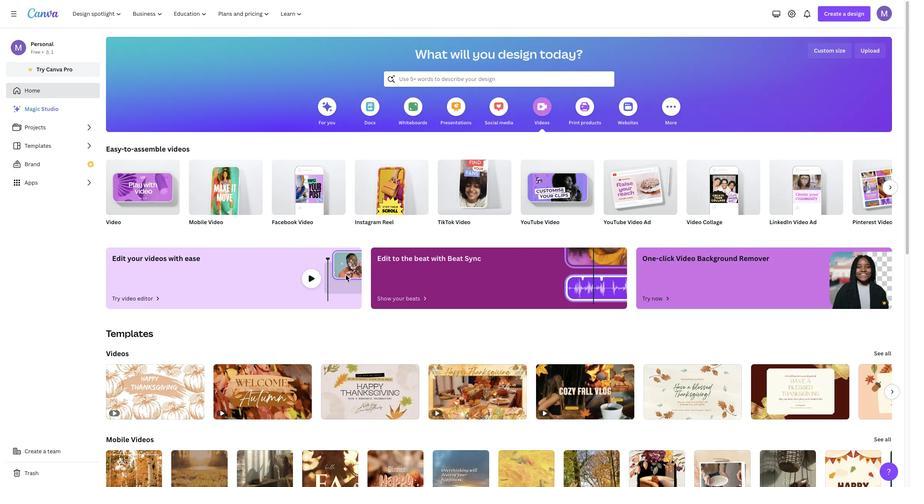 Task type: describe. For each thing, give the bounding box(es) containing it.
projects link
[[6, 120, 100, 135]]

home link
[[6, 83, 100, 98]]

size
[[836, 47, 846, 54]]

upload
[[861, 47, 880, 54]]

•
[[42, 49, 44, 55]]

for you
[[319, 120, 336, 126]]

trash link
[[6, 466, 100, 481]]

edit to the beat with beat sync
[[377, 254, 481, 263]]

group for instagram reel
[[355, 157, 429, 220]]

pinterest video pin (1000 × 1500 px) group
[[853, 160, 911, 236]]

try for one-click video background remover
[[643, 295, 651, 302]]

show your beats
[[377, 295, 421, 302]]

trash
[[25, 470, 39, 477]]

editor
[[137, 295, 153, 302]]

1 horizontal spatial videos
[[168, 144, 190, 154]]

mobile videos
[[106, 435, 154, 445]]

0 horizontal spatial design
[[498, 46, 538, 62]]

instagram
[[355, 219, 381, 226]]

will
[[451, 46, 470, 62]]

what will you design today?
[[415, 46, 583, 62]]

a for design
[[843, 10, 847, 17]]

group for pinterest video pin (10
[[853, 160, 911, 215]]

youtube for youtube video ad
[[604, 219, 627, 226]]

free •
[[31, 49, 44, 55]]

facebook video
[[272, 219, 313, 226]]

video inside video group
[[106, 219, 121, 226]]

try now
[[643, 295, 663, 302]]

sync
[[465, 254, 481, 263]]

you inside "for you" button
[[327, 120, 336, 126]]

group for facebook video
[[272, 157, 346, 215]]

Search search field
[[399, 72, 599, 86]]

try video editor
[[112, 295, 153, 302]]

youtube for youtube video
[[521, 219, 544, 226]]

video for mobile video
[[208, 219, 223, 226]]

ad for linkedin video ad
[[810, 219, 817, 226]]

one-
[[643, 254, 659, 263]]

edit for edit your videos with ease
[[112, 254, 126, 263]]

mobile video group
[[189, 157, 263, 236]]

1
[[51, 49, 54, 55]]

video for facebook video
[[298, 219, 313, 226]]

video for pinterest video pin (10
[[878, 219, 893, 226]]

for
[[319, 120, 326, 126]]

all for videos
[[886, 350, 892, 357]]

the
[[402, 254, 413, 263]]

today?
[[540, 46, 583, 62]]

your for beats
[[393, 295, 405, 302]]

group for youtube video
[[521, 157, 595, 215]]

create a team
[[25, 448, 61, 455]]

try canva pro button
[[6, 62, 100, 77]]

tiktok video group
[[438, 155, 512, 236]]

studio
[[41, 105, 59, 113]]

video for youtube video ad
[[628, 219, 643, 226]]

?
[[888, 467, 892, 478]]

youtube video ad group
[[604, 157, 678, 236]]

apps
[[25, 179, 38, 186]]

1 horizontal spatial videos
[[131, 435, 154, 445]]

video
[[122, 295, 136, 302]]

youtube video ad
[[604, 219, 651, 226]]

(10
[[904, 219, 911, 226]]

instagram reel
[[355, 219, 394, 226]]

pinterest
[[853, 219, 877, 226]]

easy-
[[106, 144, 124, 154]]

mobile video
[[189, 219, 223, 226]]

docs
[[365, 120, 376, 126]]

create a design
[[825, 10, 865, 17]]

templates inside list
[[25, 142, 51, 149]]

tiktok
[[438, 219, 455, 226]]

remover
[[740, 254, 770, 263]]

what
[[415, 46, 448, 62]]

videos button
[[533, 92, 552, 132]]

easy-to-assemble videos
[[106, 144, 190, 154]]

custom size
[[815, 47, 846, 54]]

custom size button
[[808, 43, 852, 58]]

create for create a design
[[825, 10, 842, 17]]

pinterest video pin (10
[[853, 219, 911, 226]]

brand link
[[6, 157, 100, 172]]

beats
[[406, 295, 421, 302]]

video for youtube video
[[545, 219, 560, 226]]

edit your videos with ease
[[112, 254, 200, 263]]

media
[[500, 120, 514, 126]]

to
[[393, 254, 400, 263]]

beat
[[448, 254, 463, 263]]

whiteboards
[[399, 120, 428, 126]]

video for tiktok video
[[456, 219, 471, 226]]

websites
[[618, 120, 639, 126]]

top level navigation element
[[68, 6, 309, 22]]

pro
[[64, 66, 73, 73]]

print products
[[569, 120, 602, 126]]

video collage group
[[687, 157, 761, 236]]

video inside video collage group
[[687, 219, 702, 226]]

facebook
[[272, 219, 297, 226]]

print
[[569, 120, 580, 126]]

presentations
[[441, 120, 472, 126]]

linkedin video ad group
[[770, 157, 844, 236]]

one-click video background remover
[[643, 254, 770, 263]]

collage
[[703, 219, 723, 226]]

try for edit your videos with ease
[[112, 295, 120, 302]]

canva
[[46, 66, 62, 73]]

try canva pro
[[37, 66, 73, 73]]

see all link for videos
[[874, 346, 893, 362]]



Task type: vqa. For each thing, say whether or not it's contained in the screenshot.
'Video' in the YouTube Video group
yes



Task type: locate. For each thing, give the bounding box(es) containing it.
0 horizontal spatial a
[[43, 448, 46, 455]]

2 all from the top
[[886, 436, 892, 443]]

1 ad from the left
[[644, 219, 651, 226]]

create
[[825, 10, 842, 17], [25, 448, 42, 455]]

personal
[[31, 40, 54, 48]]

tiktok video
[[438, 219, 471, 226]]

videos left ease
[[145, 254, 167, 263]]

group for video
[[106, 157, 180, 215]]

free
[[31, 49, 40, 55]]

mobile inside group
[[189, 219, 207, 226]]

video inside youtube video group
[[545, 219, 560, 226]]

0 horizontal spatial videos
[[106, 349, 129, 359]]

create for create a team
[[25, 448, 42, 455]]

0 horizontal spatial try
[[37, 66, 45, 73]]

0 vertical spatial create
[[825, 10, 842, 17]]

1 vertical spatial see all
[[875, 436, 892, 443]]

design inside dropdown button
[[848, 10, 865, 17]]

1 vertical spatial videos
[[145, 254, 167, 263]]

2 youtube from the left
[[604, 219, 627, 226]]

group for video collage
[[687, 157, 761, 215]]

0 vertical spatial a
[[843, 10, 847, 17]]

1 see from the top
[[875, 350, 884, 357]]

see all for videos
[[875, 350, 892, 357]]

a for team
[[43, 448, 46, 455]]

1 vertical spatial templates
[[106, 327, 153, 340]]

0 vertical spatial all
[[886, 350, 892, 357]]

with left ease
[[168, 254, 183, 263]]

youtube inside youtube video ad group
[[604, 219, 627, 226]]

0 vertical spatial videos
[[168, 144, 190, 154]]

video for linkedin video ad
[[794, 219, 809, 226]]

0 vertical spatial mobile
[[189, 219, 207, 226]]

1 vertical spatial your
[[393, 295, 405, 302]]

a up size
[[843, 10, 847, 17]]

video collage
[[687, 219, 723, 226]]

1 vertical spatial create
[[25, 448, 42, 455]]

0 horizontal spatial videos
[[145, 254, 167, 263]]

0 horizontal spatial mobile
[[106, 435, 129, 445]]

websites button
[[618, 92, 639, 132]]

2 see all link from the top
[[874, 432, 893, 448]]

1 vertical spatial mobile
[[106, 435, 129, 445]]

videos inside button
[[535, 120, 550, 126]]

1 horizontal spatial a
[[843, 10, 847, 17]]

0 vertical spatial your
[[127, 254, 143, 263]]

1 see all link from the top
[[874, 346, 893, 362]]

group for linkedin video ad
[[770, 157, 844, 215]]

2 see all from the top
[[875, 436, 892, 443]]

0 horizontal spatial with
[[168, 254, 183, 263]]

reel
[[383, 219, 394, 226]]

videos link
[[106, 349, 129, 359]]

ad up the 'one-'
[[644, 219, 651, 226]]

maria williams image
[[877, 6, 893, 21]]

0 vertical spatial see all link
[[874, 346, 893, 362]]

magic
[[25, 105, 40, 113]]

2 vertical spatial videos
[[131, 435, 154, 445]]

products
[[581, 120, 602, 126]]

None search field
[[384, 71, 615, 87]]

create left team
[[25, 448, 42, 455]]

for you button
[[318, 92, 336, 132]]

projects
[[25, 124, 46, 131]]

videos
[[168, 144, 190, 154], [145, 254, 167, 263]]

templates
[[25, 142, 51, 149], [106, 327, 153, 340]]

0 horizontal spatial edit
[[112, 254, 126, 263]]

1 vertical spatial videos
[[106, 349, 129, 359]]

1 see all from the top
[[875, 350, 892, 357]]

0 vertical spatial you
[[473, 46, 496, 62]]

0 horizontal spatial youtube
[[521, 219, 544, 226]]

you
[[473, 46, 496, 62], [327, 120, 336, 126]]

ad inside group
[[644, 219, 651, 226]]

video inside tiktok video group
[[456, 219, 471, 226]]

list
[[6, 101, 100, 191]]

docs button
[[361, 92, 379, 132]]

social
[[485, 120, 499, 126]]

0 horizontal spatial create
[[25, 448, 42, 455]]

create inside button
[[25, 448, 42, 455]]

edit
[[112, 254, 126, 263], [377, 254, 391, 263]]

ad right linkedin on the right top of the page
[[810, 219, 817, 226]]

magic studio
[[25, 105, 59, 113]]

1 horizontal spatial your
[[393, 295, 405, 302]]

templates down projects
[[25, 142, 51, 149]]

video inside mobile video group
[[208, 219, 223, 226]]

1 horizontal spatial ad
[[810, 219, 817, 226]]

see all for mobile videos
[[875, 436, 892, 443]]

2 see from the top
[[875, 436, 884, 443]]

2 edit from the left
[[377, 254, 391, 263]]

mobile for mobile videos
[[106, 435, 129, 445]]

beat
[[414, 254, 430, 263]]

templates link
[[6, 138, 100, 154]]

1 edit from the left
[[112, 254, 126, 263]]

print products button
[[569, 92, 602, 132]]

1 vertical spatial design
[[498, 46, 538, 62]]

templates up videos link
[[106, 327, 153, 340]]

1 horizontal spatial create
[[825, 10, 842, 17]]

design up search 'search box'
[[498, 46, 538, 62]]

1 horizontal spatial youtube
[[604, 219, 627, 226]]

linkedin video ad
[[770, 219, 817, 226]]

0 vertical spatial design
[[848, 10, 865, 17]]

try
[[37, 66, 45, 73], [112, 295, 120, 302], [643, 295, 651, 302]]

2 with from the left
[[431, 254, 446, 263]]

0 vertical spatial see all
[[875, 350, 892, 357]]

you right the for
[[327, 120, 336, 126]]

ad for youtube video ad
[[644, 219, 651, 226]]

0 vertical spatial see
[[875, 350, 884, 357]]

create a design button
[[819, 6, 871, 22]]

a inside button
[[43, 448, 46, 455]]

1 vertical spatial you
[[327, 120, 336, 126]]

all for mobile videos
[[886, 436, 892, 443]]

design left maria williams icon
[[848, 10, 865, 17]]

video
[[106, 219, 121, 226], [208, 219, 223, 226], [298, 219, 313, 226], [456, 219, 471, 226], [545, 219, 560, 226], [628, 219, 643, 226], [687, 219, 702, 226], [794, 219, 809, 226], [878, 219, 893, 226], [676, 254, 696, 263]]

see for videos
[[875, 350, 884, 357]]

create inside dropdown button
[[825, 10, 842, 17]]

youtube video
[[521, 219, 560, 226]]

with right beat
[[431, 254, 446, 263]]

social media button
[[485, 92, 514, 132]]

try left the video
[[112, 295, 120, 302]]

magic studio link
[[6, 101, 100, 117]]

try left canva
[[37, 66, 45, 73]]

list containing magic studio
[[6, 101, 100, 191]]

0 horizontal spatial ad
[[644, 219, 651, 226]]

facebook video group
[[272, 157, 346, 236]]

1 horizontal spatial try
[[112, 295, 120, 302]]

2 horizontal spatial try
[[643, 295, 651, 302]]

1 horizontal spatial edit
[[377, 254, 391, 263]]

? button
[[880, 463, 899, 481]]

0 vertical spatial templates
[[25, 142, 51, 149]]

your for videos
[[127, 254, 143, 263]]

a left team
[[43, 448, 46, 455]]

a
[[843, 10, 847, 17], [43, 448, 46, 455]]

0 horizontal spatial you
[[327, 120, 336, 126]]

video group
[[106, 157, 180, 236]]

video inside facebook video group
[[298, 219, 313, 226]]

upload button
[[855, 43, 887, 58]]

1 horizontal spatial you
[[473, 46, 496, 62]]

1 horizontal spatial mobile
[[189, 219, 207, 226]]

ad
[[644, 219, 651, 226], [810, 219, 817, 226]]

mobile
[[189, 219, 207, 226], [106, 435, 129, 445]]

1 horizontal spatial design
[[848, 10, 865, 17]]

more
[[666, 120, 677, 126]]

you right the will
[[473, 46, 496, 62]]

video inside 'pinterest video pin (1000 × 1500 px)' group
[[878, 219, 893, 226]]

background
[[698, 254, 738, 263]]

video inside youtube video ad group
[[628, 219, 643, 226]]

1 vertical spatial all
[[886, 436, 892, 443]]

videos
[[535, 120, 550, 126], [106, 349, 129, 359], [131, 435, 154, 445]]

0 horizontal spatial your
[[127, 254, 143, 263]]

a inside dropdown button
[[843, 10, 847, 17]]

1 youtube from the left
[[521, 219, 544, 226]]

1 vertical spatial a
[[43, 448, 46, 455]]

0 horizontal spatial templates
[[25, 142, 51, 149]]

more button
[[662, 92, 681, 132]]

1 all from the top
[[886, 350, 892, 357]]

your
[[127, 254, 143, 263], [393, 295, 405, 302]]

2 horizontal spatial videos
[[535, 120, 550, 126]]

1 horizontal spatial with
[[431, 254, 446, 263]]

design
[[848, 10, 865, 17], [498, 46, 538, 62]]

pin
[[895, 219, 903, 226]]

youtube video group
[[521, 157, 595, 236]]

see for mobile videos
[[875, 436, 884, 443]]

to-
[[124, 144, 134, 154]]

0 vertical spatial videos
[[535, 120, 550, 126]]

mobile videos link
[[106, 435, 154, 445]]

presentations button
[[441, 92, 472, 132]]

group
[[438, 155, 512, 215], [106, 157, 180, 215], [189, 157, 263, 220], [272, 157, 346, 215], [355, 157, 429, 220], [521, 157, 595, 215], [604, 157, 678, 215], [687, 157, 761, 215], [770, 157, 844, 215], [853, 160, 911, 215]]

videos right "assemble"
[[168, 144, 190, 154]]

social media
[[485, 120, 514, 126]]

create a team button
[[6, 444, 100, 460]]

ease
[[185, 254, 200, 263]]

mobile for mobile video
[[189, 219, 207, 226]]

video inside linkedin video ad group
[[794, 219, 809, 226]]

1 vertical spatial see
[[875, 436, 884, 443]]

apps link
[[6, 175, 100, 191]]

create up custom size
[[825, 10, 842, 17]]

click
[[659, 254, 675, 263]]

try inside button
[[37, 66, 45, 73]]

1 vertical spatial see all link
[[874, 432, 893, 448]]

1 with from the left
[[168, 254, 183, 263]]

try left now
[[643, 295, 651, 302]]

edit for edit to the beat with beat sync
[[377, 254, 391, 263]]

linkedin
[[770, 219, 793, 226]]

2 ad from the left
[[810, 219, 817, 226]]

instagram reel group
[[355, 157, 429, 236]]

brand
[[25, 161, 40, 168]]

youtube inside youtube video group
[[521, 219, 544, 226]]

custom
[[815, 47, 835, 54]]

team
[[47, 448, 61, 455]]

see all link for mobile videos
[[874, 432, 893, 448]]

assemble
[[134, 144, 166, 154]]

1 horizontal spatial templates
[[106, 327, 153, 340]]

ad inside group
[[810, 219, 817, 226]]

whiteboards button
[[399, 92, 428, 132]]



